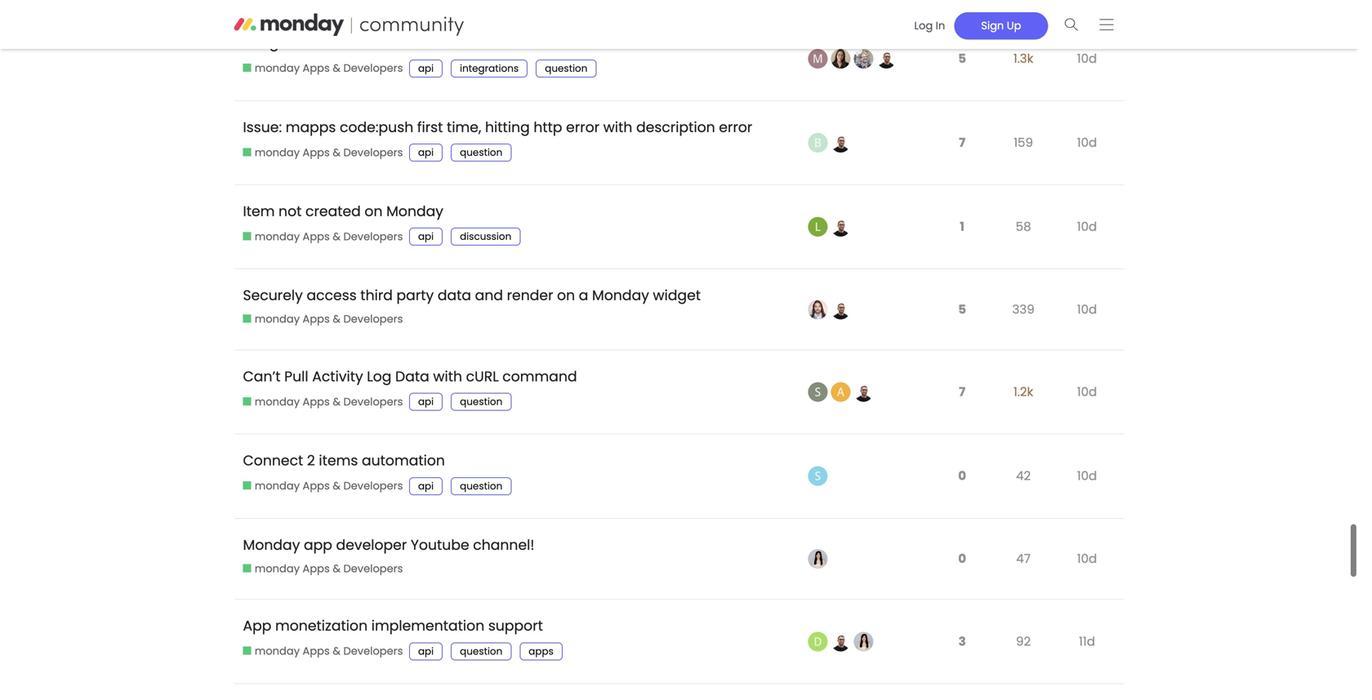 Task type: vqa. For each thing, say whether or not it's contained in the screenshot.
bottommost 0
yes



Task type: locate. For each thing, give the bounding box(es) containing it.
monday apps & developers link down mapps
[[243, 145, 403, 160]]

& for created
[[333, 230, 341, 244]]

1 vertical spatial on
[[557, 286, 575, 306]]

developers down developer
[[344, 562, 403, 577]]

10d link down search icon
[[1073, 37, 1102, 79]]

api for log
[[418, 396, 434, 409]]

3 monday apps & developers from the top
[[255, 230, 403, 244]]

1 10d from the top
[[1078, 50, 1097, 67]]

1 monday from the top
[[255, 61, 300, 76]]

10d link for issue: mapps code:push first time, hitting http error with description error
[[1073, 122, 1102, 164]]

10d right 47
[[1078, 551, 1097, 568]]

4 tags list from the top
[[409, 394, 520, 411]]

10d link for can't pull activity log data with curl command
[[1073, 371, 1102, 413]]

2 monday apps & developers link from the top
[[243, 145, 403, 160]]

monday down securely on the left top
[[255, 312, 300, 327]]

7 left 1.2k
[[959, 384, 966, 401]]

4 api from the top
[[418, 396, 434, 409]]

navigation
[[900, 7, 1125, 42]]

3 tags list from the top
[[409, 228, 529, 246]]

3 developers from the top
[[344, 230, 403, 244]]

issue: mapps code:push first time, hitting http error with description error link
[[243, 105, 753, 149]]

monday
[[387, 202, 444, 221], [592, 286, 649, 306], [243, 536, 300, 555]]

apps down access
[[303, 312, 330, 327]]

5 button for securely access third party data and render on a monday widget
[[955, 292, 971, 328]]

5 developers from the top
[[344, 395, 403, 410]]

app monetization implementation support
[[243, 617, 543, 637]]

1 horizontal spatial on
[[557, 286, 575, 306]]

0 button left 47
[[955, 541, 971, 578]]

1 10d link from the top
[[1073, 37, 1102, 79]]

tags list for log
[[409, 394, 520, 411]]

7 apps from the top
[[303, 562, 330, 577]]

apps down pull
[[303, 395, 330, 410]]

api down the automation
[[418, 480, 434, 493]]

tags list up securely access third party data and render on a monday widget link
[[409, 228, 529, 246]]

monday apps & developers link
[[243, 61, 403, 76], [243, 145, 403, 160], [243, 230, 403, 244], [243, 312, 403, 327], [243, 395, 403, 410], [243, 479, 403, 494], [243, 562, 403, 577], [243, 645, 403, 660]]

monday apps & developers link down access
[[243, 312, 403, 327]]

5 10d link from the top
[[1073, 371, 1102, 413]]

1 & from the top
[[333, 61, 341, 76]]

8 monday apps & developers link from the top
[[243, 645, 403, 660]]

question link for first
[[451, 144, 512, 162]]

tags list up hitting
[[409, 59, 605, 77]]

7 for can't pull activity log data with curl command
[[959, 384, 966, 401]]

6 apps from the top
[[303, 479, 330, 494]]

tags list for planner
[[409, 59, 605, 77]]

1 vertical spatial 7 button
[[955, 374, 970, 411]]

2 developers from the top
[[344, 145, 403, 160]]

monday apps & developers down created
[[255, 230, 403, 244]]

matias - most recent poster image
[[877, 49, 897, 68], [831, 217, 851, 237], [831, 300, 851, 320], [854, 383, 874, 402]]

api
[[418, 62, 434, 75], [418, 146, 434, 159], [418, 230, 434, 244], [418, 396, 434, 409], [418, 480, 434, 493], [418, 645, 434, 659]]

2 api link from the top
[[409, 144, 443, 162]]

api down first at the top left of the page
[[418, 146, 434, 159]]

developers down code:push
[[344, 145, 403, 160]]

2 monday from the top
[[255, 145, 300, 160]]

integration to microsoft planner link
[[243, 21, 463, 65]]

10d for item not created on monday
[[1078, 218, 1097, 236]]

log left 'in'
[[915, 18, 933, 33]]

1 0 button from the top
[[955, 459, 971, 495]]

6 monday apps & developers link from the top
[[243, 479, 403, 494]]

developers down connect 2 items automation
[[344, 479, 403, 494]]

42
[[1016, 468, 1031, 485]]

api link down first at the top left of the page
[[409, 144, 443, 162]]

question down support
[[460, 645, 503, 659]]

& for code:push
[[333, 145, 341, 160]]

1 monday apps & developers link from the top
[[243, 61, 403, 76]]

58
[[1016, 218, 1032, 236]]

10d link right 47
[[1073, 538, 1102, 580]]

monday apps & developers link down created
[[243, 230, 403, 244]]

0 horizontal spatial on
[[365, 202, 383, 221]]

apps down to
[[303, 61, 330, 76]]

7 button left the 159
[[955, 125, 970, 161]]

monday inside securely access third party data and render on a monday widget monday apps & developers
[[255, 312, 300, 327]]

api for on
[[418, 230, 434, 244]]

0 vertical spatial 7
[[959, 134, 966, 151]]

5 tags list from the top
[[409, 478, 520, 496]]

10d link
[[1073, 37, 1102, 79], [1073, 122, 1102, 164], [1073, 206, 1102, 248], [1073, 289, 1102, 331], [1073, 371, 1102, 413], [1073, 456, 1102, 498], [1073, 538, 1102, 580]]

question link
[[536, 59, 597, 77], [451, 144, 512, 162], [451, 394, 512, 411], [451, 478, 512, 496], [451, 643, 512, 661]]

developers down the activity
[[344, 395, 403, 410]]

api for support
[[418, 645, 434, 659]]

5 monday apps & developers link from the top
[[243, 395, 403, 410]]

& down the activity
[[333, 395, 341, 410]]

2 0 button from the top
[[955, 541, 971, 578]]

developers inside monday app developer youtube channel! monday apps & developers
[[344, 562, 403, 577]]

7 left the 159
[[959, 134, 966, 151]]

developers down third
[[344, 312, 403, 327]]

question
[[545, 62, 588, 75], [460, 146, 503, 159], [460, 396, 503, 409], [460, 480, 503, 493], [460, 645, 503, 659]]

10d right the 159
[[1078, 134, 1097, 151]]

3 api link from the top
[[409, 228, 443, 246]]

developers down 'microsoft'
[[344, 61, 403, 76]]

1 vertical spatial 0 button
[[955, 541, 971, 578]]

3
[[959, 633, 966, 651]]

0 vertical spatial with
[[604, 118, 633, 137]]

0 left 42
[[959, 468, 967, 485]]

monday apps & developers for pull
[[255, 395, 403, 410]]

command
[[503, 367, 577, 387]]

5 monday from the top
[[255, 395, 300, 410]]

question for support
[[460, 645, 503, 659]]

monday apps & developers down the activity
[[255, 395, 403, 410]]

1 api link from the top
[[409, 59, 443, 77]]

4 monday from the top
[[255, 312, 300, 327]]

developers down app monetization implementation support
[[344, 645, 403, 659]]

0 vertical spatial 0
[[959, 468, 967, 485]]

apps down created
[[303, 230, 330, 244]]

matias - most recent poster image right anant kc - frequent poster icon
[[854, 383, 874, 402]]

0 vertical spatial 5 button
[[955, 40, 971, 77]]

integration
[[243, 33, 320, 53]]

question link for log
[[451, 394, 512, 411]]

error right description
[[719, 118, 753, 137]]

log left data
[[367, 367, 392, 387]]

monday apps & developers down to
[[255, 61, 403, 76]]

monday down not
[[255, 230, 300, 244]]

2 5 from the top
[[959, 301, 967, 318]]

5 api from the top
[[418, 480, 434, 493]]

1 vertical spatial monday
[[592, 286, 649, 306]]

apps down mapps
[[303, 145, 330, 160]]

a
[[579, 286, 589, 306]]

monday apps & developers link down the activity
[[243, 395, 403, 410]]

7 monday from the top
[[255, 562, 300, 577]]

monday apps & developers link down the 2
[[243, 479, 403, 494]]

0 horizontal spatial monday
[[243, 536, 300, 555]]

0 vertical spatial on
[[365, 202, 383, 221]]

10d for issue: mapps code:push first time, hitting http error with description error
[[1078, 134, 1097, 151]]

monday apps & developers down items
[[255, 479, 403, 494]]

2 10d from the top
[[1078, 134, 1097, 151]]

tags list for support
[[409, 643, 571, 661]]

8 monday from the top
[[255, 645, 300, 659]]

3 monday from the top
[[255, 230, 300, 244]]

3 & from the top
[[333, 230, 341, 244]]

1 5 from the top
[[959, 50, 967, 67]]

tags list
[[409, 59, 605, 77], [409, 144, 520, 162], [409, 228, 529, 246], [409, 394, 520, 411], [409, 478, 520, 496], [409, 643, 571, 661]]

& for implementation
[[333, 645, 341, 659]]

1 vertical spatial 7
[[959, 384, 966, 401]]

4 api link from the top
[[409, 394, 443, 411]]

& down to
[[333, 61, 341, 76]]

api link down implementation
[[409, 643, 443, 661]]

apps
[[303, 61, 330, 76], [303, 145, 330, 160], [303, 230, 330, 244], [303, 312, 330, 327], [303, 395, 330, 410], [303, 479, 330, 494], [303, 562, 330, 577], [303, 645, 330, 659]]

api for automation
[[418, 480, 434, 493]]

2 horizontal spatial monday
[[592, 286, 649, 306]]

2 monday apps & developers from the top
[[255, 145, 403, 160]]

error
[[566, 118, 600, 137], [719, 118, 753, 137]]

with
[[604, 118, 633, 137], [433, 367, 462, 387]]

api down implementation
[[418, 645, 434, 659]]

question for automation
[[460, 480, 503, 493]]

0 vertical spatial 5
[[959, 50, 967, 67]]

connect 2 items automation
[[243, 452, 445, 471]]

tags list down support
[[409, 643, 571, 661]]

2 7 button from the top
[[955, 374, 970, 411]]

5 for integration to microsoft planner
[[959, 50, 967, 67]]

5 button left 339
[[955, 292, 971, 328]]

6 & from the top
[[333, 479, 341, 494]]

0 horizontal spatial error
[[566, 118, 600, 137]]

tags list up the youtube
[[409, 478, 520, 496]]

1 vertical spatial 5 button
[[955, 292, 971, 328]]

1 vertical spatial log
[[367, 367, 392, 387]]

search image
[[1065, 18, 1079, 31]]

developers
[[344, 61, 403, 76], [344, 145, 403, 160], [344, 230, 403, 244], [344, 312, 403, 327], [344, 395, 403, 410], [344, 479, 403, 494], [344, 562, 403, 577], [344, 645, 403, 659]]

widget
[[653, 286, 701, 306]]

1 vertical spatial 0
[[959, 551, 967, 568]]

6 tags list from the top
[[409, 643, 571, 661]]

question link down support
[[451, 643, 512, 661]]

question link for automation
[[451, 478, 512, 496]]

3 10d from the top
[[1078, 218, 1097, 236]]

with left curl on the left bottom of page
[[433, 367, 462, 387]]

10d for can't pull activity log data with curl command
[[1078, 384, 1097, 401]]

anant kc - frequent poster image
[[831, 383, 851, 402]]

0 horizontal spatial with
[[433, 367, 462, 387]]

10d right 339
[[1078, 301, 1097, 318]]

& for activity
[[333, 395, 341, 410]]

description
[[636, 118, 715, 137]]

0 button left 42
[[955, 459, 971, 495]]

0 for connect 2 items automation
[[959, 468, 967, 485]]

10d link right 1.2k
[[1073, 371, 1102, 413]]

question down curl on the left bottom of page
[[460, 396, 503, 409]]

5 10d from the top
[[1078, 384, 1097, 401]]

developers inside securely access third party data and render on a monday widget monday apps & developers
[[344, 312, 403, 327]]

3 api from the top
[[418, 230, 434, 244]]

3 10d link from the top
[[1073, 206, 1102, 248]]

pull
[[284, 367, 309, 387]]

3 apps from the top
[[303, 230, 330, 244]]

apps down app
[[303, 562, 330, 577]]

4 & from the top
[[333, 312, 341, 327]]

0 button
[[955, 459, 971, 495], [955, 541, 971, 578]]

10d for integration to microsoft planner
[[1078, 50, 1097, 67]]

8 & from the top
[[333, 645, 341, 659]]

api down planner
[[418, 62, 434, 75]]

& down developer
[[333, 562, 341, 577]]

5 apps from the top
[[303, 395, 330, 410]]

tags list down time,
[[409, 144, 520, 162]]

& down access
[[333, 312, 341, 327]]

monday
[[255, 61, 300, 76], [255, 145, 300, 160], [255, 230, 300, 244], [255, 312, 300, 327], [255, 395, 300, 410], [255, 479, 300, 494], [255, 562, 300, 577], [255, 645, 300, 659]]

1 vertical spatial 5
[[959, 301, 967, 318]]

party
[[397, 286, 434, 306]]

10d down search icon
[[1078, 50, 1097, 67]]

on right created
[[365, 202, 383, 221]]

apps inside monday app developer youtube channel! monday apps & developers
[[303, 562, 330, 577]]

monday for app
[[255, 645, 300, 659]]

1 apps from the top
[[303, 61, 330, 76]]

integrations link
[[451, 59, 528, 77]]

2 7 from the top
[[959, 384, 966, 401]]

question link down curl on the left bottom of page
[[451, 394, 512, 411]]

7
[[959, 134, 966, 151], [959, 384, 966, 401]]

1 horizontal spatial monday
[[387, 202, 444, 221]]

item not created on monday
[[243, 202, 444, 221]]

time,
[[447, 118, 482, 137]]

tags list down curl on the left bottom of page
[[409, 394, 520, 411]]

monday down connect
[[255, 479, 300, 494]]

samuel - original poster image
[[809, 300, 828, 320]]

7 & from the top
[[333, 562, 341, 577]]

monday app developer youtube channel! monday apps & developers
[[243, 536, 535, 577]]

item not created on monday link
[[243, 190, 444, 234]]

2 10d link from the top
[[1073, 122, 1102, 164]]

4 monday apps & developers from the top
[[255, 395, 403, 410]]

& down monetization
[[333, 645, 341, 659]]

7 button for can't pull activity log data with curl command
[[955, 374, 970, 411]]

&
[[333, 61, 341, 76], [333, 145, 341, 160], [333, 230, 341, 244], [333, 312, 341, 327], [333, 395, 341, 410], [333, 479, 341, 494], [333, 562, 341, 577], [333, 645, 341, 659]]

question link for support
[[451, 643, 512, 661]]

monday apps & developers down monetization
[[255, 645, 403, 659]]

monday inside monday app developer youtube channel! monday apps & developers
[[243, 536, 300, 555]]

monday apps & developers
[[255, 61, 403, 76], [255, 145, 403, 160], [255, 230, 403, 244], [255, 395, 403, 410], [255, 479, 403, 494], [255, 645, 403, 659]]

access
[[307, 286, 357, 306]]

developers down item not created on monday
[[344, 230, 403, 244]]

monday apps & developers link down monetization
[[243, 645, 403, 660]]

1 5 button from the top
[[955, 40, 971, 77]]

monday apps & developers link for to
[[243, 61, 403, 76]]

app monetization implementation support link
[[243, 605, 543, 649]]

1 vertical spatial with
[[433, 367, 462, 387]]

apps inside securely access third party data and render on a monday widget monday apps & developers
[[303, 312, 330, 327]]

monday inside securely access third party data and render on a monday widget monday apps & developers
[[592, 286, 649, 306]]

2 5 button from the top
[[955, 292, 971, 328]]

sign up
[[981, 18, 1022, 33]]

5 & from the top
[[333, 395, 341, 410]]

2 api from the top
[[418, 146, 434, 159]]

10d
[[1078, 50, 1097, 67], [1078, 134, 1097, 151], [1078, 218, 1097, 236], [1078, 301, 1097, 318], [1078, 384, 1097, 401], [1078, 468, 1097, 485], [1078, 551, 1097, 568]]

apps down monetization
[[303, 645, 330, 659]]

apps for 2
[[303, 479, 330, 494]]

items
[[319, 452, 358, 471]]

1 7 from the top
[[959, 134, 966, 151]]

& down items
[[333, 479, 341, 494]]

5
[[959, 50, 967, 67], [959, 301, 967, 318]]

6 api link from the top
[[409, 643, 443, 661]]

1 developers from the top
[[344, 61, 403, 76]]

2 vertical spatial monday
[[243, 536, 300, 555]]

question down issue: mapps code:push first time, hitting http error with description error
[[460, 146, 503, 159]]

0
[[959, 468, 967, 485], [959, 551, 967, 568]]

tags list for automation
[[409, 478, 520, 496]]

2 & from the top
[[333, 145, 341, 160]]

0 vertical spatial log
[[915, 18, 933, 33]]

api link down the automation
[[409, 478, 443, 496]]

10d right 58
[[1078, 218, 1097, 236]]

2 tags list from the top
[[409, 144, 520, 162]]

6 developers from the top
[[344, 479, 403, 494]]

1 monday apps & developers from the top
[[255, 61, 403, 76]]

6 monday from the top
[[255, 479, 300, 494]]

monday up app
[[255, 562, 300, 577]]

6 10d from the top
[[1078, 468, 1097, 485]]

& down created
[[333, 230, 341, 244]]

api link for on
[[409, 228, 443, 246]]

with left description
[[604, 118, 633, 137]]

on left a
[[557, 286, 575, 306]]

7 monday apps & developers link from the top
[[243, 562, 403, 577]]

monday down app
[[255, 645, 300, 659]]

1
[[960, 218, 965, 236]]

10d link right 42
[[1073, 456, 1102, 498]]

api link down planner
[[409, 59, 443, 77]]

5 monday apps & developers from the top
[[255, 479, 403, 494]]

3 monday apps & developers link from the top
[[243, 230, 403, 244]]

monday apps & developers link down to
[[243, 61, 403, 76]]

monday apps & developers for monetization
[[255, 645, 403, 659]]

api for planner
[[418, 62, 434, 75]]

8 developers from the top
[[344, 645, 403, 659]]

8 apps from the top
[[303, 645, 330, 659]]

2 apps from the top
[[303, 145, 330, 160]]

5 button down "log in" "button"
[[955, 40, 971, 77]]

http
[[534, 118, 563, 137]]

7 developers from the top
[[344, 562, 403, 577]]

on
[[365, 202, 383, 221], [557, 286, 575, 306]]

5 button
[[955, 40, 971, 77], [955, 292, 971, 328]]

monday apps & developers for mapps
[[255, 145, 403, 160]]

apps link
[[520, 643, 563, 661]]

1 horizontal spatial log
[[915, 18, 933, 33]]

10d link right the 159
[[1073, 122, 1102, 164]]

1.3k
[[1014, 50, 1034, 67]]

5 left 339
[[959, 301, 967, 318]]

0 left 47
[[959, 551, 967, 568]]

monday down integration
[[255, 61, 300, 76]]

6 10d link from the top
[[1073, 456, 1102, 498]]

api link
[[409, 59, 443, 77], [409, 144, 443, 162], [409, 228, 443, 246], [409, 394, 443, 411], [409, 478, 443, 496], [409, 643, 443, 661]]

error right the http
[[566, 118, 600, 137]]

5 down sign up 'button'
[[959, 50, 967, 67]]

7 10d link from the top
[[1073, 538, 1102, 580]]

0 vertical spatial 7 button
[[955, 125, 970, 161]]

10d right 42
[[1078, 468, 1097, 485]]

automation
[[362, 452, 445, 471]]

matias - most recent poster image right the "samuel - original poster" image
[[831, 300, 851, 320]]

1 api from the top
[[418, 62, 434, 75]]

4 developers from the top
[[344, 312, 403, 327]]

10d link right 339
[[1073, 289, 1102, 331]]

log in button
[[906, 12, 955, 39]]

10d link right 58
[[1073, 206, 1102, 248]]

can't pull activity log data with curl command
[[243, 367, 577, 387]]

api link for automation
[[409, 478, 443, 496]]

1 horizontal spatial error
[[719, 118, 753, 137]]

0 vertical spatial 0 button
[[955, 459, 971, 495]]

2 0 from the top
[[959, 551, 967, 568]]

monday apps & developers link down app
[[243, 562, 403, 577]]

& inside monday app developer youtube channel! monday apps & developers
[[333, 562, 341, 577]]

developers for code:push
[[344, 145, 403, 160]]

log
[[915, 18, 933, 33], [367, 367, 392, 387]]

1 0 from the top
[[959, 468, 967, 485]]

1 7 button from the top
[[955, 125, 970, 161]]

monday apps & developers link for pull
[[243, 395, 403, 410]]

6 api from the top
[[418, 645, 434, 659]]

5 api link from the top
[[409, 478, 443, 496]]

1 tags list from the top
[[409, 59, 605, 77]]

4 apps from the top
[[303, 312, 330, 327]]

6 monday apps & developers from the top
[[255, 645, 403, 659]]

tags list for first
[[409, 144, 520, 162]]

api left discussion
[[418, 230, 434, 244]]

item
[[243, 202, 275, 221]]

2 error from the left
[[719, 118, 753, 137]]

10d right 1.2k
[[1078, 384, 1097, 401]]



Task type: describe. For each thing, give the bounding box(es) containing it.
monetization
[[275, 617, 368, 637]]

curl
[[466, 367, 499, 387]]

connect
[[243, 452, 303, 471]]

developers for implementation
[[344, 645, 403, 659]]

planner
[[410, 33, 463, 53]]

app
[[243, 617, 272, 637]]

melinda miller - original poster image
[[809, 49, 828, 68]]

apps
[[529, 645, 554, 659]]

discussion link
[[451, 228, 521, 246]]

tom fridman - original poster, most recent poster image
[[809, 550, 828, 569]]

monday apps & developers link for not
[[243, 230, 403, 244]]

support
[[488, 617, 543, 637]]

log inside "button"
[[915, 18, 933, 33]]

api for first
[[418, 146, 434, 159]]

activity
[[312, 367, 363, 387]]

to
[[324, 33, 338, 53]]

monday community forum image
[[234, 13, 496, 36]]

alessandra - frequent poster image
[[831, 49, 851, 68]]

4 10d from the top
[[1078, 301, 1097, 318]]

question for first
[[460, 146, 503, 159]]

and
[[475, 286, 503, 306]]

youtube
[[411, 536, 469, 555]]

question for log
[[460, 396, 503, 409]]

apps for to
[[303, 61, 330, 76]]

monday apps & developers link for mapps
[[243, 145, 403, 160]]

apps for mapps
[[303, 145, 330, 160]]

api link for support
[[409, 643, 443, 661]]

render
[[507, 286, 554, 306]]

data
[[395, 367, 430, 387]]

4 10d link from the top
[[1073, 289, 1102, 331]]

monday for issue:
[[255, 145, 300, 160]]

& for microsoft
[[333, 61, 341, 76]]

10d for connect 2 items automation
[[1078, 468, 1097, 485]]

question link up the http
[[536, 59, 597, 77]]

first
[[417, 118, 443, 137]]

monday app developer youtube channel! link
[[243, 524, 535, 568]]

third
[[361, 286, 393, 306]]

hitting
[[485, 118, 530, 137]]

connect 2 items automation link
[[243, 439, 445, 483]]

10d link for item not created on monday
[[1073, 206, 1102, 248]]

developers for created
[[344, 230, 403, 244]]

monday apps & developers link for monetization
[[243, 645, 403, 660]]

10d link for integration to microsoft planner
[[1073, 37, 1102, 79]]

api link for planner
[[409, 59, 443, 77]]

3 button
[[955, 624, 970, 661]]

can't pull activity log data with curl command link
[[243, 355, 577, 399]]

11d link
[[1075, 621, 1100, 663]]

0 button for connect 2 items automation
[[955, 459, 971, 495]]

in
[[936, 18, 946, 33]]

securely access third party data and render on a monday widget monday apps & developers
[[243, 286, 701, 327]]

app
[[304, 536, 332, 555]]

1 error from the left
[[566, 118, 600, 137]]

matias - frequent poster image
[[831, 633, 851, 652]]

matias - most recent poster image right marcus wendin - frequent poster 'image'
[[877, 49, 897, 68]]

api link for first
[[409, 144, 443, 162]]

integrations
[[460, 62, 519, 75]]

brett - original poster image
[[809, 133, 828, 153]]

developers for microsoft
[[344, 61, 403, 76]]

data
[[438, 286, 471, 306]]

developers for activity
[[344, 395, 403, 410]]

7 for issue: mapps code:push first time, hitting http error with description error
[[959, 134, 966, 151]]

0 for monday app developer youtube channel!
[[959, 551, 967, 568]]

& inside securely access third party data and render on a monday widget monday apps & developers
[[333, 312, 341, 327]]

up
[[1007, 18, 1022, 33]]

matias - most recent poster image right danila - original poster 'icon'
[[831, 217, 851, 237]]

1.2k
[[1014, 384, 1034, 401]]

5 button for integration to microsoft planner
[[955, 40, 971, 77]]

7 10d from the top
[[1078, 551, 1097, 568]]

10d link for connect 2 items automation
[[1073, 456, 1102, 498]]

5 for securely access third party data and render on a monday widget
[[959, 301, 967, 318]]

0 horizontal spatial log
[[367, 367, 392, 387]]

monday for connect
[[255, 479, 300, 494]]

microsoft
[[342, 33, 406, 53]]

0 button for monday app developer youtube channel!
[[955, 541, 971, 578]]

securely
[[243, 286, 303, 306]]

monday apps & developers for 2
[[255, 479, 403, 494]]

developers for items
[[344, 479, 403, 494]]

developer
[[336, 536, 407, 555]]

code:push
[[340, 118, 414, 137]]

47
[[1017, 551, 1031, 568]]

11d
[[1079, 633, 1096, 651]]

created
[[306, 202, 361, 221]]

apps for monetization
[[303, 645, 330, 659]]

log in
[[915, 18, 946, 33]]

& for items
[[333, 479, 341, 494]]

implementation
[[371, 617, 485, 637]]

tom fridman - most recent poster image
[[854, 633, 874, 652]]

matias - most recent poster image
[[831, 133, 851, 153]]

tags list for on
[[409, 228, 529, 246]]

2
[[307, 452, 315, 471]]

dana halperin hoffen - original poster image
[[809, 633, 828, 652]]

discussion
[[460, 230, 512, 244]]

159
[[1014, 134, 1034, 151]]

question up the http
[[545, 62, 588, 75]]

7 button for issue: mapps code:push first time, hitting http error with description error
[[955, 125, 970, 161]]

sign up button
[[955, 12, 1049, 39]]

marcus wendin - frequent poster image
[[854, 49, 874, 68]]

stephen little - original poster image
[[809, 383, 828, 402]]

monday inside monday app developer youtube channel! monday apps & developers
[[255, 562, 300, 577]]

can't
[[243, 367, 281, 387]]

monday for item
[[255, 230, 300, 244]]

monday for can't
[[255, 395, 300, 410]]

menu image
[[1100, 18, 1114, 31]]

sign
[[981, 18, 1004, 33]]

339
[[1013, 301, 1035, 318]]

shay butran - original poster, most recent poster image
[[809, 467, 828, 487]]

issue:
[[243, 118, 282, 137]]

on inside securely access third party data and render on a monday widget monday apps & developers
[[557, 286, 575, 306]]

apps for pull
[[303, 395, 330, 410]]

mapps
[[286, 118, 336, 137]]

issue: mapps code:push first time, hitting http error with description error
[[243, 118, 753, 137]]

securely access third party data and render on a monday widget link
[[243, 274, 701, 318]]

0 vertical spatial monday
[[387, 202, 444, 221]]

4 monday apps & developers link from the top
[[243, 312, 403, 327]]

1 horizontal spatial with
[[604, 118, 633, 137]]

api link for log
[[409, 394, 443, 411]]

monday for integration
[[255, 61, 300, 76]]

1 button
[[956, 209, 969, 246]]

92
[[1016, 633, 1031, 651]]

not
[[279, 202, 302, 221]]

integration to microsoft planner
[[243, 33, 463, 53]]

monday apps & developers for not
[[255, 230, 403, 244]]

monday apps & developers link for 2
[[243, 479, 403, 494]]

channel!
[[473, 536, 535, 555]]

danila - original poster image
[[809, 217, 828, 237]]

navigation containing log in
[[900, 7, 1125, 42]]

monday apps & developers for to
[[255, 61, 403, 76]]

apps for not
[[303, 230, 330, 244]]



